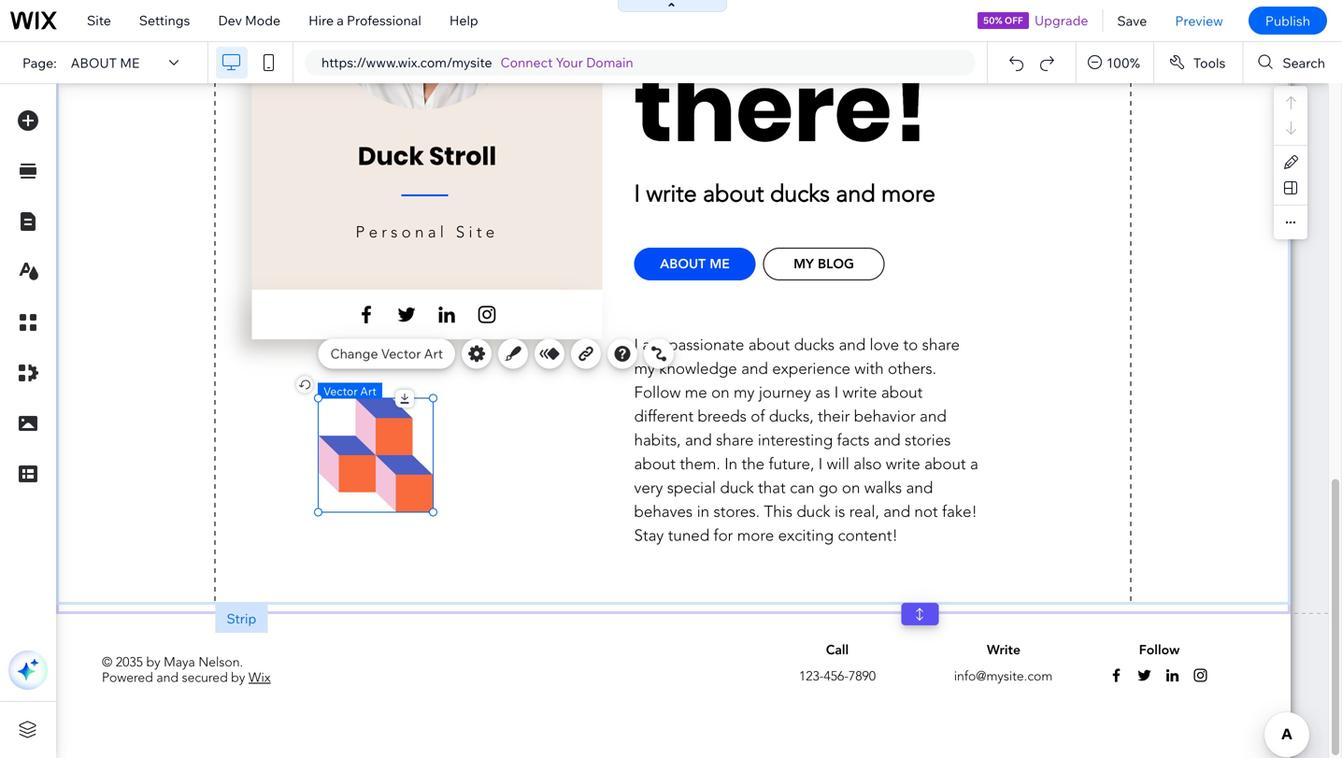 Task type: locate. For each thing, give the bounding box(es) containing it.
your
[[556, 54, 583, 71]]

art right change
[[424, 346, 443, 362]]

publish button
[[1249, 7, 1328, 35]]

https://www.wix.com/mysite
[[322, 54, 492, 71]]

a
[[337, 12, 344, 29]]

tools button
[[1155, 42, 1243, 83]]

preview button
[[1162, 0, 1238, 41]]

https://www.wix.com/mysite connect your domain
[[322, 54, 634, 71]]

art down change
[[360, 384, 377, 398]]

hire a professional
[[309, 12, 422, 29]]

save
[[1118, 12, 1148, 29]]

1 vertical spatial art
[[360, 384, 377, 398]]

hire
[[309, 12, 334, 29]]

dev
[[218, 12, 242, 29]]

1 horizontal spatial art
[[424, 346, 443, 362]]

0 vertical spatial vector
[[381, 346, 421, 362]]

connect
[[501, 54, 553, 71]]

vector right change
[[381, 346, 421, 362]]

vector down change
[[324, 384, 358, 398]]

change vector art
[[331, 346, 443, 362]]

1 vertical spatial vector
[[324, 384, 358, 398]]

50%
[[984, 14, 1003, 26]]

me
[[120, 54, 140, 71]]

100% button
[[1077, 42, 1154, 83]]

about me
[[71, 54, 140, 71]]

search button
[[1244, 42, 1343, 83]]

vector
[[381, 346, 421, 362], [324, 384, 358, 398]]

art
[[424, 346, 443, 362], [360, 384, 377, 398]]

about
[[71, 54, 117, 71]]

1 horizontal spatial vector
[[381, 346, 421, 362]]

0 horizontal spatial art
[[360, 384, 377, 398]]

site
[[87, 12, 111, 29]]

100%
[[1107, 54, 1141, 71]]



Task type: describe. For each thing, give the bounding box(es) containing it.
search
[[1283, 54, 1326, 71]]

mode
[[245, 12, 281, 29]]

50% off
[[984, 14, 1024, 26]]

publish
[[1266, 12, 1311, 29]]

preview
[[1176, 12, 1224, 29]]

professional
[[347, 12, 422, 29]]

strip
[[227, 611, 256, 627]]

help
[[450, 12, 478, 29]]

tools
[[1194, 54, 1226, 71]]

upgrade
[[1035, 12, 1089, 29]]

0 horizontal spatial vector
[[324, 384, 358, 398]]

off
[[1005, 14, 1024, 26]]

settings
[[139, 12, 190, 29]]

domain
[[586, 54, 634, 71]]

0 vertical spatial art
[[424, 346, 443, 362]]

change
[[331, 346, 378, 362]]

save button
[[1104, 0, 1162, 41]]

dev mode
[[218, 12, 281, 29]]

vector art
[[324, 384, 377, 398]]



Task type: vqa. For each thing, say whether or not it's contained in the screenshot.
domain
yes



